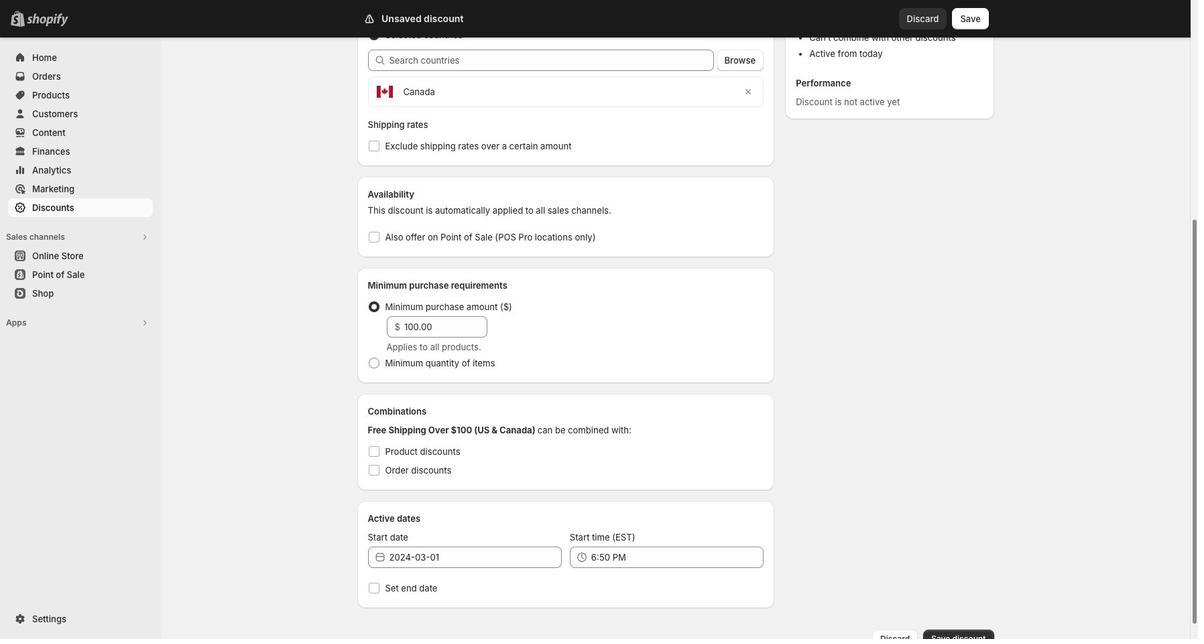 Task type: describe. For each thing, give the bounding box(es) containing it.
YYYY-MM-DD text field
[[389, 547, 562, 569]]

0.00 text field
[[404, 317, 487, 338]]



Task type: vqa. For each thing, say whether or not it's contained in the screenshot.
The Online Store icon on the top left
no



Task type: locate. For each thing, give the bounding box(es) containing it.
Enter time text field
[[591, 547, 764, 569]]

Search countries text field
[[389, 50, 714, 71]]

shopify image
[[27, 13, 68, 27]]



